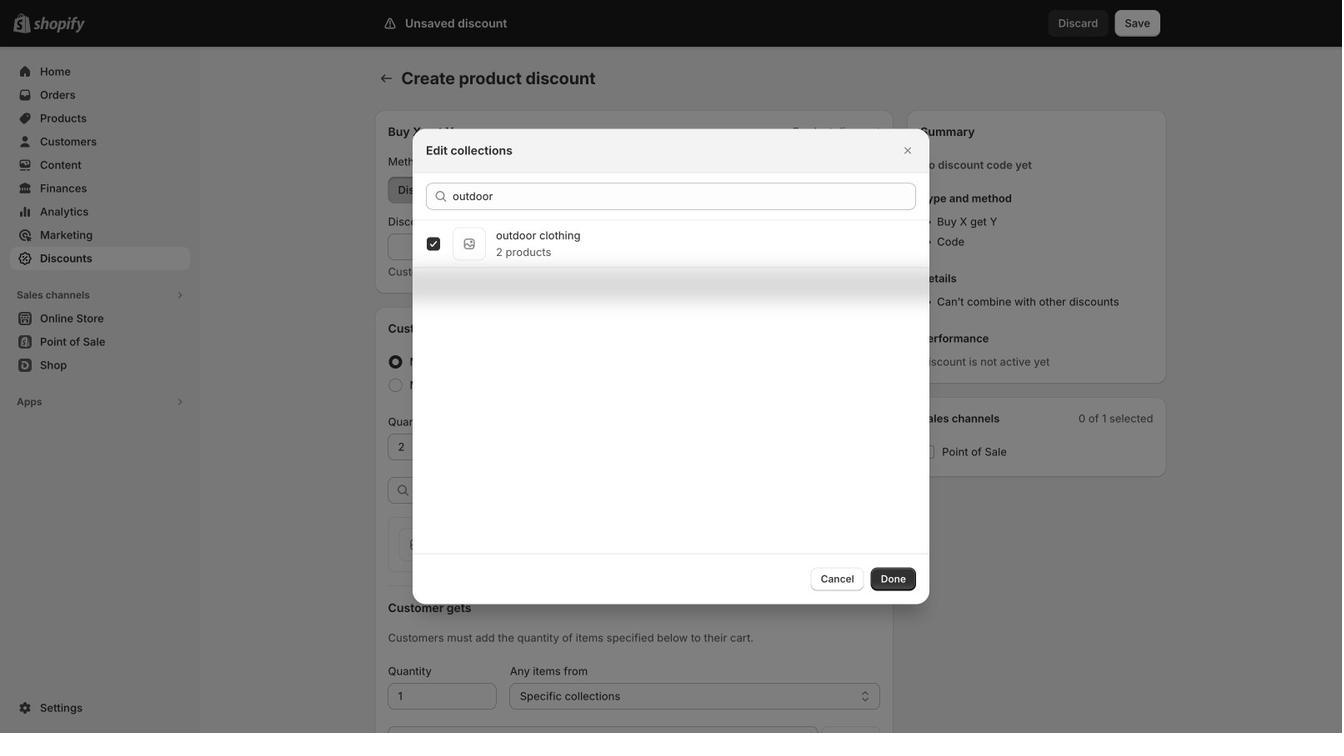Task type: describe. For each thing, give the bounding box(es) containing it.
Search collections text field
[[453, 183, 917, 210]]



Task type: vqa. For each thing, say whether or not it's contained in the screenshot.
Search collections TEXT FIELD at the top
yes



Task type: locate. For each thing, give the bounding box(es) containing it.
shopify image
[[33, 16, 85, 33]]

dialog
[[0, 129, 1343, 604]]



